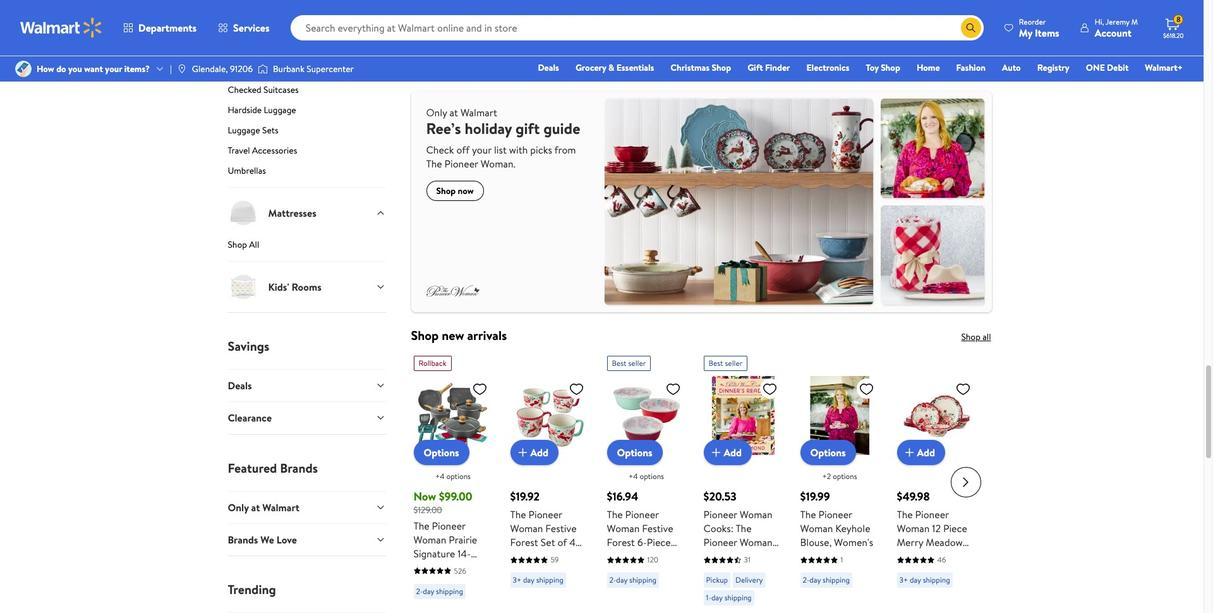 Task type: vqa. For each thing, say whether or not it's contained in the screenshot.
middle Set
yes



Task type: describe. For each thing, give the bounding box(es) containing it.
cast
[[440, 561, 460, 575]]

woman inside $49.98 the pioneer woman 12 piece merry meadow stoneware dinnerware set
[[897, 522, 930, 536]]

pickup
[[706, 575, 728, 586]]

you
[[68, 63, 82, 75]]

2-day shipping for the
[[610, 575, 657, 586]]

checked
[[228, 83, 262, 96]]

best seller for +4 options
[[612, 358, 646, 369]]

merry
[[897, 536, 924, 550]]

day down merry
[[910, 575, 922, 586]]

product group containing $19.92
[[511, 351, 590, 611]]

31
[[744, 555, 751, 565]]

woman.
[[481, 157, 516, 170]]

grocery & essentials
[[576, 61, 655, 74]]

hardside
[[228, 104, 262, 116]]

carry on luggage link
[[228, 63, 386, 81]]

walmart+
[[1146, 61, 1183, 74]]

2- for $99.00
[[416, 586, 423, 597]]

fashion link
[[951, 61, 992, 75]]

search icon image
[[967, 23, 977, 33]]

0 vertical spatial gift
[[471, 60, 486, 74]]

with inside only at walmart ree's holiday gift guide check off your list with picks from the pioneer woman.
[[509, 143, 528, 157]]

set inside $16.94 the pioneer woman festive forest 6-piece embossed melamine serving bowl set with lids
[[631, 577, 646, 591]]

list
[[494, 143, 507, 157]]

options link for now
[[414, 440, 470, 466]]

christmas shop
[[671, 61, 732, 74]]

8 $618.20
[[1164, 14, 1185, 40]]

toy
[[866, 61, 879, 74]]

rooms
[[292, 280, 322, 294]]

mugs
[[559, 550, 583, 564]]

only for only at walmart ree's holiday gift guide check off your list with picks from the pioneer woman.
[[426, 105, 447, 119]]

sets
[[262, 124, 279, 136]]

1-
[[706, 593, 712, 603]]

woman right the cooks:
[[740, 508, 773, 522]]

holiday
[[465, 117, 512, 139]]

the pioneer woman festive forest 6-piece embossed melamine serving bowl set with lids image
[[607, 376, 686, 455]]

the inside "$19.99 the pioneer woman keyhole blouse, women's"
[[801, 508, 817, 522]]

shop all for first shop all link from the bottom of the page
[[228, 238, 259, 251]]

add to favorites list, pioneer woman cooks: the pioneer woman cooks--dinner's ready! (hardcover) image
[[763, 382, 778, 397]]

picks
[[531, 143, 553, 157]]

product group containing $16.94
[[607, 351, 686, 611]]

want
[[84, 63, 103, 75]]

pioneer up ready!
[[704, 536, 738, 550]]

grocery
[[576, 61, 607, 74]]

at for only at walmart ree's holiday gift guide check off your list with picks from the pioneer woman.
[[450, 105, 458, 119]]

it
[[620, 60, 626, 74]]

essentials
[[617, 61, 655, 74]]

christmas
[[671, 61, 710, 74]]

8
[[1177, 14, 1181, 25]]

deals button
[[228, 369, 386, 402]]

forest for $16.94
[[607, 536, 635, 550]]

2 add button from the left
[[704, 440, 752, 466]]

carry on luggage
[[228, 63, 298, 76]]

love
[[277, 533, 297, 547]]

items?
[[124, 63, 150, 75]]

shop all for 1st shop all link
[[228, 43, 259, 55]]

seller for +4 options
[[629, 358, 646, 369]]

accessories
[[252, 144, 297, 157]]

 image for glendale, 91206
[[177, 64, 187, 74]]

luggage inside 'dropdown button'
[[268, 10, 306, 24]]

departments button
[[113, 13, 207, 43]]

home gift finder link
[[411, 0, 545, 75]]

add to favorites list, the pioneer woman festive forest 6-piece embossed melamine serving bowl set with lids image
[[666, 382, 681, 397]]

festive for $16.94
[[643, 522, 674, 536]]

the inside $19.92 the pioneer woman festive forest set of 4 stoneware mugs
[[511, 508, 526, 522]]

walmart for only at walmart ree's holiday gift guide check off your list with picks from the pioneer woman.
[[461, 105, 498, 119]]

only for only at walmart
[[228, 500, 249, 514]]

umbrellas link
[[228, 164, 386, 187]]

glendale, 91206
[[192, 63, 253, 75]]

3 options from the left
[[811, 446, 846, 460]]

with inside $16.94 the pioneer woman festive forest 6-piece embossed melamine serving bowl set with lids
[[648, 577, 667, 591]]

luggage down hardside
[[228, 124, 260, 136]]

add to cart image for $49.98
[[902, 445, 918, 461]]

product group containing $19.99
[[801, 351, 880, 611]]

auto
[[1003, 61, 1021, 74]]

pioneer woman cooks: the pioneer woman cooks--dinner's ready! (hardcover) image
[[704, 376, 783, 455]]

bowl
[[607, 577, 629, 591]]

brands inside 'brands we love' dropdown button
[[228, 533, 258, 547]]

ready!
[[704, 564, 734, 577]]

how do you want your items?
[[37, 63, 150, 75]]

2 add from the left
[[724, 446, 742, 460]]

the inside now $99.00 $129.00 the pioneer woman prairie signature 14- piece cast aluminum cookware set, charcoal speckle
[[414, 519, 430, 533]]

shop now
[[437, 184, 474, 197]]

rollback
[[419, 358, 447, 369]]

on
[[251, 63, 263, 76]]

deals inside dropdown button
[[228, 379, 252, 392]]

add button for the pioneer woman festive forest set of 4 stoneware mugs
[[511, 440, 559, 466]]

check
[[426, 143, 454, 157]]

1-day shipping
[[706, 593, 752, 603]]

list containing home gift finder
[[404, 0, 999, 75]]

cookware
[[414, 589, 458, 602]]

dinner's
[[739, 550, 775, 564]]

$25
[[783, 60, 799, 74]]

kids'
[[268, 280, 289, 294]]

arrivals
[[467, 327, 507, 344]]

seller for $20.53
[[725, 358, 743, 369]]

only at walmart button
[[228, 491, 386, 523]]

m
[[1132, 16, 1139, 27]]

the pioneer woman 12 piece merry meadow stoneware dinnerware set image
[[897, 376, 976, 455]]

mattresses button
[[228, 187, 386, 238]]

now
[[458, 184, 474, 197]]

shipping down (hardcover)
[[725, 593, 752, 603]]

14-
[[458, 547, 471, 561]]

product group containing $49.98
[[897, 351, 976, 611]]

120
[[648, 555, 659, 565]]

one
[[1087, 61, 1106, 74]]

best for $20.53
[[709, 358, 724, 369]]

do
[[56, 63, 66, 75]]

2 horizontal spatial 2-day shipping
[[803, 575, 850, 586]]

stoneware inside $19.92 the pioneer woman festive forest set of 4 stoneware mugs
[[511, 550, 557, 564]]

gift finder
[[748, 61, 791, 74]]

add to favorites list, the pioneer woman prairie signature 14-piece cast aluminum cookware set, charcoal speckle image
[[473, 382, 488, 397]]

under $25
[[753, 60, 799, 74]]

4
[[570, 536, 576, 550]]

day up charcoal
[[423, 586, 434, 597]]

featured
[[228, 459, 277, 476]]

cooks:
[[704, 522, 734, 536]]

next slide for product carousel list image
[[951, 467, 982, 498]]

shipping down the "120"
[[630, 575, 657, 586]]

blouse,
[[801, 536, 832, 550]]

pioneer down '$20.53'
[[704, 508, 738, 522]]

charcoal
[[414, 602, 453, 613]]

departments
[[138, 21, 197, 35]]

pioneer inside now $99.00 $129.00 the pioneer woman prairie signature 14- piece cast aluminum cookware set, charcoal speckle
[[432, 519, 466, 533]]

the inside only at walmart ree's holiday gift guide check off your list with picks from the pioneer woman.
[[426, 157, 442, 170]]

lids
[[669, 577, 686, 591]]

debit
[[1108, 61, 1129, 74]]

the inside $49.98 the pioneer woman 12 piece merry meadow stoneware dinnerware set
[[897, 508, 913, 522]]

embossed
[[607, 550, 652, 564]]

the inside the $20.53 pioneer woman cooks: the pioneer woman cooks--dinner's ready! (hardcover)
[[736, 522, 752, 536]]

piece inside $49.98 the pioneer woman 12 piece merry meadow stoneware dinnerware set
[[944, 522, 968, 536]]

hi, jeremy m account
[[1095, 16, 1139, 40]]

$618.20
[[1164, 31, 1185, 40]]

day down blouse, on the right of the page
[[810, 575, 821, 586]]

1 shop all link from the top
[[228, 43, 386, 61]]

shop all
[[962, 331, 992, 344]]

shop inside christmas shop link
[[712, 61, 732, 74]]

shipping down 526 in the left bottom of the page
[[436, 586, 463, 597]]

only at walmart
[[228, 500, 300, 514]]

melamine
[[607, 564, 650, 577]]

set inside $19.92 the pioneer woman festive forest set of 4 stoneware mugs
[[541, 536, 556, 550]]

&
[[609, 61, 615, 74]]

dinnerware
[[897, 564, 948, 577]]

best for +4 options
[[612, 358, 627, 369]]

$19.92
[[511, 489, 540, 505]]

$16.94 the pioneer woman festive forest 6-piece embossed melamine serving bowl set with lids
[[607, 489, 686, 591]]

1
[[841, 555, 844, 565]]



Task type: locate. For each thing, give the bounding box(es) containing it.
walmart inside 'dropdown button'
[[263, 500, 300, 514]]

product group containing now $99.00
[[414, 351, 493, 613]]

2 options from the left
[[640, 471, 664, 482]]

2 +4 from the left
[[629, 471, 638, 482]]

under inside under $100 link
[[900, 60, 927, 74]]

1 horizontal spatial options link
[[607, 440, 663, 466]]

+4 options up $99.00
[[436, 471, 471, 482]]

best seller up the pioneer woman festive forest 6-piece embossed melamine serving bowl set with lids image
[[612, 358, 646, 369]]

1 horizontal spatial +4 options
[[629, 471, 664, 482]]

day down $19.92 the pioneer woman festive forest set of 4 stoneware mugs
[[523, 575, 535, 586]]

0 horizontal spatial best
[[612, 358, 627, 369]]

1 add to cart image from the left
[[516, 445, 531, 461]]

add button up $49.98 at bottom
[[897, 440, 946, 466]]

1 best seller from the left
[[612, 358, 646, 369]]

walmart image
[[20, 18, 102, 38]]

add to favorites list, the pioneer woman keyhole blouse, women's image
[[859, 382, 875, 397]]

0 horizontal spatial gift
[[471, 60, 486, 74]]

2 horizontal spatial options
[[833, 471, 858, 482]]

$20.53 pioneer woman cooks: the pioneer woman cooks--dinner's ready! (hardcover)
[[704, 489, 775, 591]]

the pioneer woman festive forest set of 4 stoneware mugs image
[[511, 376, 590, 455]]

1 horizontal spatial add button
[[704, 440, 752, 466]]

your inside only at walmart ree's holiday gift guide check off your list with picks from the pioneer woman.
[[472, 143, 492, 157]]

options up the +2
[[811, 446, 846, 460]]

3 add from the left
[[918, 446, 936, 460]]

best seller up pioneer woman cooks: the pioneer woman cooks--dinner's ready! (hardcover) image
[[709, 358, 743, 369]]

0 horizontal spatial best seller
[[612, 358, 646, 369]]

home for home gift finder
[[441, 60, 468, 74]]

0 horizontal spatial under
[[753, 60, 780, 74]]

delivery
[[736, 575, 763, 586]]

1 horizontal spatial add to cart image
[[709, 445, 724, 461]]

0 horizontal spatial seller
[[629, 358, 646, 369]]

0 vertical spatial your
[[105, 63, 122, 75]]

2 best from the left
[[709, 358, 724, 369]]

walmart for only at walmart
[[263, 500, 300, 514]]

all for 1st shop all link
[[249, 43, 259, 55]]

1 horizontal spatial stoneware
[[897, 550, 944, 564]]

shipping down 1
[[823, 575, 850, 586]]

1 product group from the left
[[414, 351, 493, 613]]

1 add from the left
[[531, 446, 549, 460]]

forest
[[511, 536, 539, 550], [607, 536, 635, 550]]

+4 up now
[[436, 471, 445, 482]]

of
[[558, 536, 567, 550]]

0 horizontal spatial your
[[105, 63, 122, 75]]

shipping down 46 at the right of the page
[[923, 575, 951, 586]]

1 vertical spatial all
[[249, 238, 259, 251]]

supercenter
[[307, 63, 354, 75]]

one debit link
[[1081, 61, 1135, 75]]

1 horizontal spatial seller
[[725, 358, 743, 369]]

only inside only at walmart 'dropdown button'
[[228, 500, 249, 514]]

luggage sets
[[228, 124, 279, 136]]

$99.00
[[439, 489, 473, 505]]

festive up the "120"
[[643, 522, 674, 536]]

the down $129.00
[[414, 519, 430, 533]]

gift inside only at walmart ree's holiday gift guide check off your list with picks from the pioneer woman.
[[516, 117, 540, 139]]

1 horizontal spatial brands
[[280, 459, 318, 476]]

2 3+ day shipping from the left
[[900, 575, 951, 586]]

1 horizontal spatial piece
[[647, 536, 671, 550]]

0 horizontal spatial walmart
[[263, 500, 300, 514]]

5 product group from the left
[[801, 351, 880, 611]]

1 all from the top
[[249, 43, 259, 55]]

under for under $100
[[900, 60, 927, 74]]

seller up the pioneer woman festive forest 6-piece embossed melamine serving bowl set with lids image
[[629, 358, 646, 369]]

0 horizontal spatial stoneware
[[511, 550, 557, 564]]

1 horizontal spatial best
[[709, 358, 724, 369]]

speckle
[[455, 602, 489, 613]]

product group
[[414, 351, 493, 613], [511, 351, 590, 611], [607, 351, 686, 611], [704, 351, 783, 611], [801, 351, 880, 611], [897, 351, 976, 611]]

2 festive from the left
[[643, 522, 674, 536]]

0 horizontal spatial with
[[509, 143, 528, 157]]

shop all link up burbank supercenter
[[228, 43, 386, 61]]

shop all link up rooms
[[228, 238, 386, 261]]

one debit
[[1087, 61, 1129, 74]]

1 horizontal spatial best seller
[[709, 358, 743, 369]]

only at walmart ree's holiday gift guide check off your list with picks from the pioneer woman.
[[426, 105, 581, 170]]

shop all
[[228, 43, 259, 55], [228, 238, 259, 251]]

3+
[[513, 575, 522, 586], [900, 575, 909, 586]]

all for first shop all link from the bottom of the page
[[249, 238, 259, 251]]

1 best from the left
[[612, 358, 627, 369]]

set,
[[460, 589, 477, 602]]

add up '$20.53'
[[724, 446, 742, 460]]

add
[[531, 446, 549, 460], [724, 446, 742, 460], [918, 446, 936, 460]]

festive inside $16.94 the pioneer woman festive forest 6-piece embossed melamine serving bowl set with lids
[[643, 522, 674, 536]]

shop inside 'toy shop' link
[[881, 61, 901, 74]]

 image
[[15, 61, 32, 77]]

0 horizontal spatial 2-
[[416, 586, 423, 597]]

stoneware
[[511, 550, 557, 564], [897, 550, 944, 564]]

3 add button from the left
[[897, 440, 946, 466]]

0 vertical spatial all
[[249, 43, 259, 55]]

+4 options for now
[[436, 471, 471, 482]]

my
[[1020, 26, 1033, 40]]

only up check
[[426, 105, 447, 119]]

2 horizontal spatial add to cart image
[[902, 445, 918, 461]]

1 vertical spatial shop all
[[228, 238, 259, 251]]

+4 for $16.94
[[629, 471, 638, 482]]

2 seller from the left
[[725, 358, 743, 369]]

1 options link from the left
[[414, 440, 470, 466]]

piece left cast
[[414, 561, 438, 575]]

at for only at walmart
[[251, 500, 260, 514]]

1 vertical spatial only
[[228, 500, 249, 514]]

2 horizontal spatial add button
[[897, 440, 946, 466]]

add to cart image up $19.92
[[516, 445, 531, 461]]

1 festive from the left
[[546, 522, 577, 536]]

 image
[[258, 63, 268, 75], [177, 64, 187, 74]]

1 horizontal spatial at
[[450, 105, 458, 119]]

1 horizontal spatial add
[[724, 446, 742, 460]]

toy shop link
[[861, 61, 907, 75]]

toy shop
[[866, 61, 901, 74]]

stoneware inside $49.98 the pioneer woman 12 piece merry meadow stoneware dinnerware set
[[897, 550, 944, 564]]

+4 for now
[[436, 471, 445, 482]]

pioneer inside $19.92 the pioneer woman festive forest set of 4 stoneware mugs
[[529, 508, 563, 522]]

brands left we
[[228, 533, 258, 547]]

best up the pioneer woman festive forest 6-piece embossed melamine serving bowl set with lids image
[[612, 358, 627, 369]]

1 3+ day shipping from the left
[[513, 575, 564, 586]]

3 add to cart image from the left
[[902, 445, 918, 461]]

woman up 31
[[740, 536, 773, 550]]

0 horizontal spatial deals
[[228, 379, 252, 392]]

1 forest from the left
[[511, 536, 539, 550]]

0 horizontal spatial only
[[228, 500, 249, 514]]

1 horizontal spatial deals
[[538, 61, 559, 74]]

gift left finder
[[471, 60, 486, 74]]

1 vertical spatial gift
[[516, 117, 540, 139]]

woman up embossed
[[607, 522, 640, 536]]

finder
[[766, 61, 791, 74]]

set left of
[[541, 536, 556, 550]]

1 vertical spatial walmart
[[263, 500, 300, 514]]

 image for burbank supercenter
[[258, 63, 268, 75]]

at inside only at walmart 'dropdown button'
[[251, 500, 260, 514]]

all
[[983, 331, 992, 344]]

options
[[424, 446, 459, 460], [617, 446, 653, 460], [811, 446, 846, 460]]

add to cart image
[[516, 445, 531, 461], [709, 445, 724, 461], [902, 445, 918, 461]]

1 vertical spatial at
[[251, 500, 260, 514]]

0 horizontal spatial home
[[441, 60, 468, 74]]

home left finder
[[441, 60, 468, 74]]

+4 up $16.94
[[629, 471, 638, 482]]

with left lids
[[648, 577, 667, 591]]

seller up pioneer woman cooks: the pioneer woman cooks--dinner's ready! (hardcover) image
[[725, 358, 743, 369]]

pioneer inside $16.94 the pioneer woman festive forest 6-piece embossed melamine serving bowl set with lids
[[626, 508, 659, 522]]

2 +4 options from the left
[[629, 471, 664, 482]]

3 options link from the left
[[801, 440, 856, 466]]

1 horizontal spatial your
[[472, 143, 492, 157]]

add to favorites list, the pioneer woman 12 piece merry meadow stoneware dinnerware set image
[[956, 382, 971, 397]]

options link for $16.94
[[607, 440, 663, 466]]

0 horizontal spatial +4 options
[[436, 471, 471, 482]]

0 vertical spatial walmart
[[461, 105, 498, 119]]

1 horizontal spatial forest
[[607, 536, 635, 550]]

2-day shipping up charcoal
[[416, 586, 463, 597]]

serving
[[652, 564, 685, 577]]

add to cart image for the pioneer woman festive forest set of 4 stoneware mugs
[[516, 445, 531, 461]]

1 shop all from the top
[[228, 43, 259, 55]]

burbank supercenter
[[273, 63, 354, 75]]

now
[[414, 489, 436, 505]]

1 horizontal spatial gift
[[516, 117, 540, 139]]

shop inside shop now link
[[437, 184, 456, 197]]

your left list
[[472, 143, 492, 157]]

registry link
[[1032, 61, 1076, 75]]

with right list
[[509, 143, 528, 157]]

pioneer down $49.98 at bottom
[[916, 508, 949, 522]]

pioneer inside "$19.99 the pioneer woman keyhole blouse, women's"
[[819, 508, 853, 522]]

0 horizontal spatial 3+
[[513, 575, 522, 586]]

1 stoneware from the left
[[511, 550, 557, 564]]

reorder
[[1020, 16, 1047, 27]]

options link up $99.00
[[414, 440, 470, 466]]

hi,
[[1095, 16, 1105, 27]]

1 horizontal spatial festive
[[643, 522, 674, 536]]

festive inside $19.92 the pioneer woman festive forest set of 4 stoneware mugs
[[546, 522, 577, 536]]

2 horizontal spatial piece
[[944, 522, 968, 536]]

1 vertical spatial brands
[[228, 533, 258, 547]]

the left off
[[426, 157, 442, 170]]

1 3+ from the left
[[513, 575, 522, 586]]

1 under from the left
[[753, 60, 780, 74]]

set right 46 at the right of the page
[[951, 564, 965, 577]]

-
[[735, 550, 739, 564]]

1 horizontal spatial  image
[[258, 63, 268, 75]]

luggage
[[268, 10, 306, 24], [266, 63, 298, 76], [264, 104, 296, 116], [228, 124, 260, 136]]

2 horizontal spatial 2-
[[803, 575, 810, 586]]

under
[[753, 60, 780, 74], [900, 60, 927, 74]]

2- for the
[[610, 575, 617, 586]]

2 all from the top
[[249, 238, 259, 251]]

set right bowl
[[631, 577, 646, 591]]

forest inside $19.92 the pioneer woman festive forest set of 4 stoneware mugs
[[511, 536, 539, 550]]

only up "brands we love"
[[228, 500, 249, 514]]

+4 options up $16.94
[[629, 471, 664, 482]]

add up $49.98 at bottom
[[918, 446, 936, 460]]

the down the $19.99
[[801, 508, 817, 522]]

gift finder link
[[742, 61, 796, 75]]

options up $99.00
[[424, 446, 459, 460]]

0 horizontal spatial add button
[[511, 440, 559, 466]]

set inside $49.98 the pioneer woman 12 piece merry meadow stoneware dinnerware set
[[951, 564, 965, 577]]

walmart up love
[[263, 500, 300, 514]]

the down $16.94
[[607, 508, 623, 522]]

add up $19.92
[[531, 446, 549, 460]]

items
[[1035, 26, 1060, 40]]

forest for $19.92
[[511, 536, 539, 550]]

0 horizontal spatial options
[[447, 471, 471, 482]]

3+ day shipping down 46 at the right of the page
[[900, 575, 951, 586]]

1 horizontal spatial +4
[[629, 471, 638, 482]]

0 horizontal spatial brands
[[228, 533, 258, 547]]

walmart+ link
[[1140, 61, 1189, 75]]

add to favorites list, the pioneer woman festive forest set of 4 stoneware mugs image
[[569, 382, 584, 397]]

1 seller from the left
[[629, 358, 646, 369]]

options for now
[[447, 471, 471, 482]]

luggage sets link
[[228, 124, 386, 141]]

forest left 6-
[[607, 536, 635, 550]]

gift up picks
[[516, 117, 540, 139]]

pioneer up the now in the top left of the page
[[445, 157, 479, 170]]

+4 options for $16.94
[[629, 471, 664, 482]]

1 +4 options from the left
[[436, 471, 471, 482]]

2 horizontal spatial options link
[[801, 440, 856, 466]]

Search search field
[[291, 15, 984, 40]]

shop now link
[[426, 181, 484, 201]]

electronics link
[[801, 61, 856, 75]]

1 vertical spatial shop all link
[[228, 238, 386, 261]]

2 add to cart image from the left
[[709, 445, 724, 461]]

services
[[233, 21, 270, 35]]

woman down $129.00
[[414, 533, 447, 547]]

 image right |
[[177, 64, 187, 74]]

brands
[[280, 459, 318, 476], [228, 533, 258, 547]]

carry
[[228, 63, 249, 76]]

pioneer down $16.94
[[626, 508, 659, 522]]

woman inside $16.94 the pioneer woman festive forest 6-piece embossed melamine serving bowl set with lids
[[607, 522, 640, 536]]

all
[[249, 43, 259, 55], [249, 238, 259, 251]]

0 horizontal spatial add
[[531, 446, 549, 460]]

options down the pioneer woman festive forest 6-piece embossed melamine serving bowl set with lids image
[[640, 471, 664, 482]]

1 horizontal spatial options
[[617, 446, 653, 460]]

1 add button from the left
[[511, 440, 559, 466]]

2 shop all from the top
[[228, 238, 259, 251]]

get
[[601, 60, 617, 74]]

luggage up burbank
[[268, 10, 306, 24]]

0 vertical spatial deals
[[538, 61, 559, 74]]

options for $16.94
[[640, 471, 664, 482]]

day down embossed
[[617, 575, 628, 586]]

12
[[933, 522, 941, 536]]

options right the +2
[[833, 471, 858, 482]]

best up pioneer woman cooks: the pioneer woman cooks--dinner's ready! (hardcover) image
[[709, 358, 724, 369]]

0 horizontal spatial at
[[251, 500, 260, 514]]

2 forest from the left
[[607, 536, 635, 550]]

0 vertical spatial with
[[509, 143, 528, 157]]

woman
[[740, 508, 773, 522], [511, 522, 543, 536], [607, 522, 640, 536], [801, 522, 834, 536], [897, 522, 930, 536], [414, 533, 447, 547], [740, 536, 773, 550]]

woman down the $19.99
[[801, 522, 834, 536]]

1 horizontal spatial 2-day shipping
[[610, 575, 657, 586]]

options up $16.94
[[617, 446, 653, 460]]

registry
[[1038, 61, 1070, 74]]

0 horizontal spatial +4
[[436, 471, 445, 482]]

2-day shipping for $99.00
[[416, 586, 463, 597]]

woman inside "$19.99 the pioneer woman keyhole blouse, women's"
[[801, 522, 834, 536]]

options up $99.00
[[447, 471, 471, 482]]

2- down blouse, on the right of the page
[[803, 575, 810, 586]]

auto link
[[997, 61, 1027, 75]]

2 under from the left
[[900, 60, 927, 74]]

2 options link from the left
[[607, 440, 663, 466]]

0 vertical spatial at
[[450, 105, 458, 119]]

0 horizontal spatial piece
[[414, 561, 438, 575]]

0 vertical spatial shop all link
[[228, 43, 386, 61]]

list
[[404, 0, 999, 75]]

add to cart image up '$20.53'
[[709, 445, 724, 461]]

1 vertical spatial your
[[472, 143, 492, 157]]

1 horizontal spatial set
[[631, 577, 646, 591]]

pioneer
[[445, 157, 479, 170], [529, 508, 563, 522], [626, 508, 659, 522], [704, 508, 738, 522], [819, 508, 853, 522], [916, 508, 949, 522], [432, 519, 466, 533], [704, 536, 738, 550]]

2- up charcoal
[[416, 586, 423, 597]]

signature
[[414, 547, 455, 561]]

pioneer inside $49.98 the pioneer woman 12 piece merry meadow stoneware dinnerware set
[[916, 508, 949, 522]]

+2 options
[[823, 471, 858, 482]]

travel accessories
[[228, 144, 297, 157]]

at left holiday
[[450, 105, 458, 119]]

1 horizontal spatial 2-
[[610, 575, 617, 586]]

set
[[541, 536, 556, 550], [951, 564, 965, 577], [631, 577, 646, 591]]

woman inside $19.92 the pioneer woman festive forest set of 4 stoneware mugs
[[511, 522, 543, 536]]

2 best seller from the left
[[709, 358, 743, 369]]

0 horizontal spatial 2-day shipping
[[416, 586, 463, 597]]

1 horizontal spatial with
[[648, 577, 667, 591]]

the down $19.92
[[511, 508, 526, 522]]

new
[[442, 327, 464, 344]]

526
[[454, 566, 467, 577]]

christmas shop link
[[665, 61, 737, 75]]

forest inside $16.94 the pioneer woman festive forest 6-piece embossed melamine serving bowl set with lids
[[607, 536, 635, 550]]

0 horizontal spatial options
[[424, 446, 459, 460]]

1 +4 from the left
[[436, 471, 445, 482]]

2 shop all link from the top
[[228, 238, 386, 261]]

woman left 12
[[897, 522, 930, 536]]

add button for $49.98
[[897, 440, 946, 466]]

2- down embossed
[[610, 575, 617, 586]]

how
[[37, 63, 54, 75]]

1 horizontal spatial only
[[426, 105, 447, 119]]

0 vertical spatial shop all
[[228, 43, 259, 55]]

0 vertical spatial only
[[426, 105, 447, 119]]

Walmart Site-Wide search field
[[291, 15, 984, 40]]

electronics
[[807, 61, 850, 74]]

the pioneer woman keyhole blouse, women's image
[[801, 376, 880, 455]]

3 product group from the left
[[607, 351, 686, 611]]

reorder my items
[[1020, 16, 1060, 40]]

0 horizontal spatial festive
[[546, 522, 577, 536]]

get it today link
[[560, 0, 694, 75]]

pioneer inside only at walmart ree's holiday gift guide check off your list with picks from the pioneer woman.
[[445, 157, 479, 170]]

only inside only at walmart ree's holiday gift guide check off your list with picks from the pioneer woman.
[[426, 105, 447, 119]]

luggage button
[[228, 0, 386, 43]]

day down pickup
[[712, 593, 723, 603]]

shipping down 59
[[537, 575, 564, 586]]

piece inside now $99.00 $129.00 the pioneer woman prairie signature 14- piece cast aluminum cookware set, charcoal speckle
[[414, 561, 438, 575]]

$19.99 the pioneer woman keyhole blouse, women's
[[801, 489, 874, 550]]

grocery & essentials link
[[570, 61, 660, 75]]

1 options from the left
[[424, 446, 459, 460]]

travel accessories link
[[228, 144, 386, 162]]

0 horizontal spatial  image
[[177, 64, 187, 74]]

0 vertical spatial brands
[[280, 459, 318, 476]]

piece up the "120"
[[647, 536, 671, 550]]

best seller for $20.53
[[709, 358, 743, 369]]

1 horizontal spatial 3+ day shipping
[[900, 575, 951, 586]]

woman inside now $99.00 $129.00 the pioneer woman prairie signature 14- piece cast aluminum cookware set, charcoal speckle
[[414, 533, 447, 547]]

deals up clearance
[[228, 379, 252, 392]]

1 horizontal spatial home
[[917, 61, 940, 74]]

options for now
[[424, 446, 459, 460]]

home for home
[[917, 61, 940, 74]]

piece inside $16.94 the pioneer woman festive forest 6-piece embossed melamine serving bowl set with lids
[[647, 536, 671, 550]]

0 horizontal spatial 3+ day shipping
[[513, 575, 564, 586]]

3+ down merry
[[900, 575, 909, 586]]

your right want on the top left
[[105, 63, 122, 75]]

woman down $19.92
[[511, 522, 543, 536]]

2 horizontal spatial options
[[811, 446, 846, 460]]

4 product group from the left
[[704, 351, 783, 611]]

1 horizontal spatial options
[[640, 471, 664, 482]]

1 vertical spatial with
[[648, 577, 667, 591]]

1 options from the left
[[447, 471, 471, 482]]

walmart up off
[[461, 105, 498, 119]]

$16.94
[[607, 489, 639, 505]]

2 horizontal spatial add
[[918, 446, 936, 460]]

2 stoneware from the left
[[897, 550, 944, 564]]

add for $49.98
[[918, 446, 936, 460]]

under for under $25
[[753, 60, 780, 74]]

add button up $19.92
[[511, 440, 559, 466]]

add to cart image up $49.98 at bottom
[[902, 445, 918, 461]]

add button up '$20.53'
[[704, 440, 752, 466]]

pioneer down $129.00
[[432, 519, 466, 533]]

0 horizontal spatial forest
[[511, 536, 539, 550]]

2-day shipping down embossed
[[610, 575, 657, 586]]

1 horizontal spatial under
[[900, 60, 927, 74]]

2 3+ from the left
[[900, 575, 909, 586]]

3+ right 526 in the left bottom of the page
[[513, 575, 522, 586]]

at inside only at walmart ree's holiday gift guide check off your list with picks from the pioneer woman.
[[450, 105, 458, 119]]

burbank
[[273, 63, 305, 75]]

1 horizontal spatial walmart
[[461, 105, 498, 119]]

home left fashion
[[917, 61, 940, 74]]

under inside "under $25" link
[[753, 60, 780, 74]]

+2
[[823, 471, 831, 482]]

festive up mugs
[[546, 522, 577, 536]]

the pioneer woman image
[[426, 285, 480, 297]]

2 product group from the left
[[511, 351, 590, 611]]

0 horizontal spatial set
[[541, 536, 556, 550]]

travel
[[228, 144, 250, 157]]

the down $49.98 at bottom
[[897, 508, 913, 522]]

festive for $19.92
[[546, 522, 577, 536]]

at up "brands we love"
[[251, 500, 260, 514]]

umbrellas
[[228, 164, 266, 177]]

women's
[[835, 536, 874, 550]]

the inside $16.94 the pioneer woman festive forest 6-piece embossed melamine serving bowl set with lids
[[607, 508, 623, 522]]

+4
[[436, 471, 445, 482], [629, 471, 638, 482]]

1 vertical spatial deals
[[228, 379, 252, 392]]

2 horizontal spatial set
[[951, 564, 965, 577]]

mattresses
[[268, 206, 317, 220]]

$49.98
[[897, 489, 930, 505]]

1 horizontal spatial 3+
[[900, 575, 909, 586]]

3+ day shipping
[[513, 575, 564, 586], [900, 575, 951, 586]]

luggage up suitcases
[[266, 63, 298, 76]]

luggage down suitcases
[[264, 104, 296, 116]]

walmart inside only at walmart ree's holiday gift guide check off your list with picks from the pioneer woman.
[[461, 105, 498, 119]]

pioneer down $19.92
[[529, 508, 563, 522]]

46
[[938, 555, 947, 565]]

checked suitcases
[[228, 83, 299, 96]]

the right the cooks:
[[736, 522, 752, 536]]

product group containing $20.53
[[704, 351, 783, 611]]

trending
[[228, 581, 276, 598]]

3 options from the left
[[833, 471, 858, 482]]

the pioneer woman prairie signature 14-piece cast aluminum cookware set, charcoal speckle image
[[414, 376, 493, 455]]

options for $16.94
[[617, 446, 653, 460]]

0 horizontal spatial options link
[[414, 440, 470, 466]]

guide
[[544, 117, 581, 139]]

6 product group from the left
[[897, 351, 976, 611]]

keyhole
[[836, 522, 871, 536]]

options link up the +2
[[801, 440, 856, 466]]

pioneer down the $19.99
[[819, 508, 853, 522]]

2-day shipping down 1
[[803, 575, 850, 586]]

add for the pioneer woman festive forest set of 4 stoneware mugs
[[531, 446, 549, 460]]

0 horizontal spatial add to cart image
[[516, 445, 531, 461]]

2 options from the left
[[617, 446, 653, 460]]



